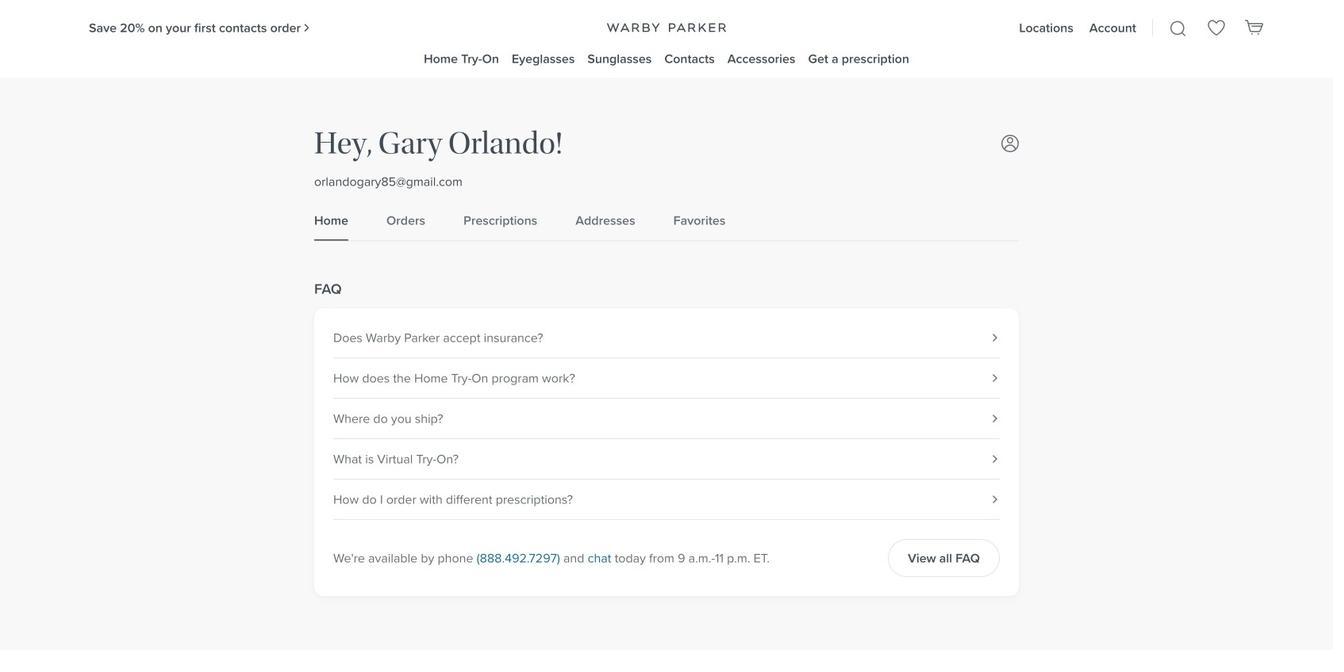 Task type: describe. For each thing, give the bounding box(es) containing it.
warby parker logo image
[[607, 23, 727, 33]]

cart image
[[1245, 17, 1264, 36]]



Task type: vqa. For each thing, say whether or not it's contained in the screenshot.
'prescriptions'
no



